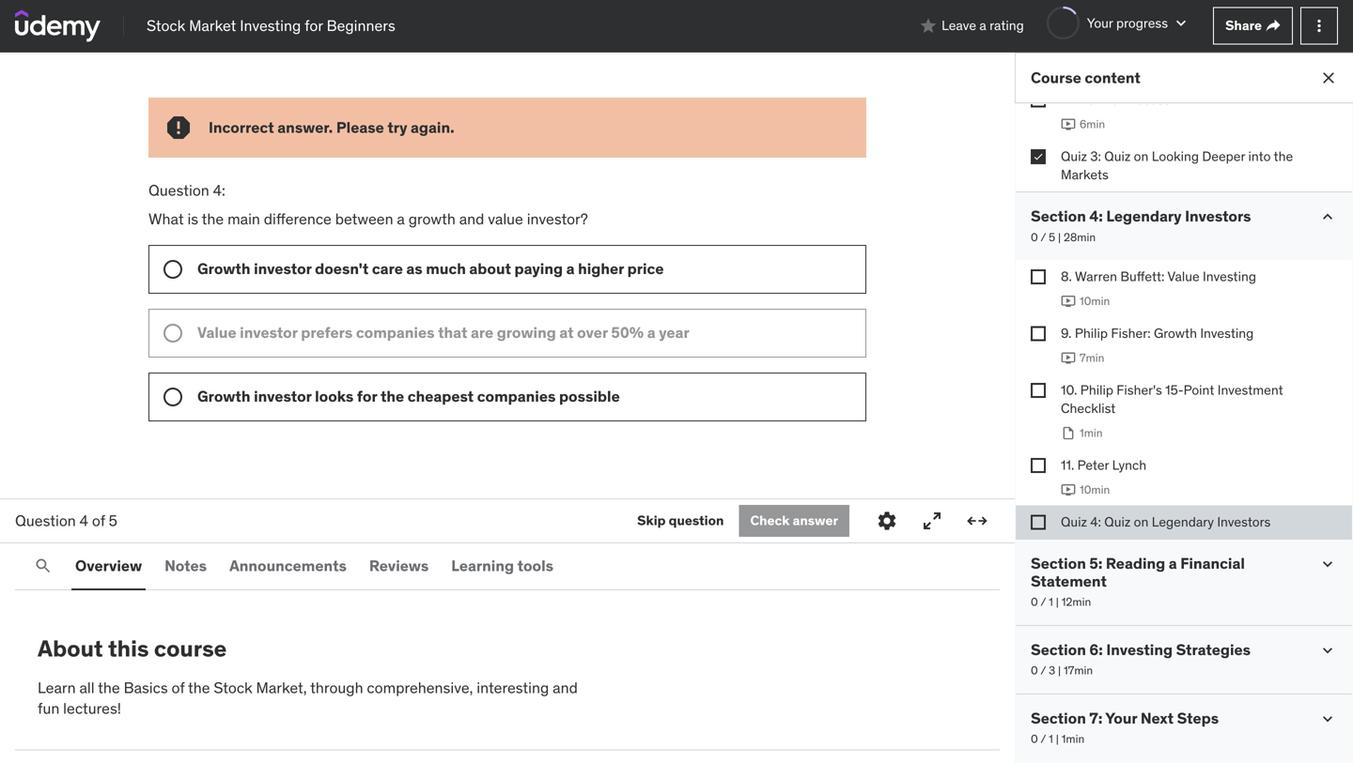 Task type: locate. For each thing, give the bounding box(es) containing it.
section
[[1031, 207, 1086, 226], [1031, 554, 1086, 573], [1031, 641, 1086, 660], [1031, 709, 1086, 729]]

a left higher
[[566, 259, 575, 278]]

question inside the question 4: what is the main difference between a growth and value investor?
[[148, 181, 209, 200]]

small image for section 4: legendary investors
[[1318, 208, 1337, 227]]

legendary up the financial
[[1152, 514, 1214, 531]]

2 0 from the top
[[1031, 595, 1038, 610]]

xsmall image for 8. warren buffett: value investing
[[1031, 270, 1046, 285]]

section left 5:
[[1031, 554, 1086, 573]]

xsmall image right expanded view icon
[[1031, 515, 1046, 530]]

quiz
[[1061, 148, 1087, 165], [1104, 148, 1131, 165], [1061, 514, 1087, 531], [1104, 514, 1131, 531]]

a left growth
[[397, 209, 405, 229]]

0 vertical spatial stock
[[147, 16, 185, 35]]

stock market investing for beginners link
[[147, 15, 395, 36]]

0 horizontal spatial and
[[459, 209, 484, 229]]

play warren buffett: value investing image
[[1061, 294, 1076, 309]]

2 section from the top
[[1031, 554, 1086, 573]]

investors up the financial
[[1217, 514, 1271, 531]]

xsmall image for 7. the ipo process
[[1031, 93, 1046, 108]]

1min right start philip fisher's 15-point investment checklist icon
[[1080, 426, 1103, 441]]

the right the all
[[98, 679, 120, 698]]

investing inside section 6: investing strategies 0 / 3 | 17min
[[1106, 641, 1173, 660]]

0 vertical spatial on
[[1134, 148, 1149, 165]]

xsmall image left the 11.
[[1031, 458, 1046, 473]]

/ inside section 5: reading a financial statement 0 / 1 | 12min
[[1040, 595, 1046, 610]]

investor left the looks
[[254, 387, 312, 406]]

investing right buffett:
[[1203, 268, 1256, 285]]

0 vertical spatial investor
[[254, 259, 312, 278]]

into
[[1248, 148, 1271, 165]]

section 7: your next steps 0 / 1 | 1min
[[1031, 709, 1219, 747]]

investor for looks
[[254, 387, 312, 406]]

xsmall image left the 3:
[[1031, 149, 1046, 164]]

investing
[[240, 16, 301, 35], [1203, 268, 1256, 285], [1200, 325, 1254, 342], [1106, 641, 1173, 660]]

0 vertical spatial question
[[148, 181, 209, 200]]

of right basics
[[172, 679, 185, 698]]

philip
[[1075, 325, 1108, 342], [1080, 382, 1113, 399]]

1 vertical spatial stock
[[214, 679, 252, 698]]

10min for warren
[[1080, 294, 1110, 309]]

section inside section 6: investing strategies 0 / 3 | 17min
[[1031, 641, 1086, 660]]

investor left prefers
[[240, 323, 298, 342]]

1 vertical spatial your
[[1105, 709, 1137, 729]]

1 horizontal spatial 5
[[1049, 230, 1055, 245]]

0 horizontal spatial companies
[[356, 323, 435, 342]]

at
[[559, 323, 574, 342]]

1 vertical spatial question
[[15, 511, 76, 531]]

paying
[[514, 259, 563, 278]]

0 horizontal spatial question
[[15, 511, 76, 531]]

investing right market
[[240, 16, 301, 35]]

6:
[[1089, 641, 1103, 660]]

1 vertical spatial investor
[[240, 323, 298, 342]]

1 horizontal spatial value
[[1167, 268, 1200, 285]]

0
[[1031, 230, 1038, 245], [1031, 595, 1038, 610], [1031, 664, 1038, 679], [1031, 733, 1038, 747]]

investing right "6:" at the right
[[1106, 641, 1173, 660]]

6min
[[1080, 117, 1105, 132]]

/ down section 7: your next steps dropdown button
[[1040, 733, 1046, 747]]

your inside section 7: your next steps 0 / 1 | 1min
[[1105, 709, 1137, 729]]

0 vertical spatial 10min
[[1080, 294, 1110, 309]]

about this course
[[38, 635, 227, 663]]

1 on from the top
[[1134, 148, 1149, 165]]

3 0 from the top
[[1031, 664, 1038, 679]]

the
[[1073, 91, 1095, 108]]

| down section 7: your next steps dropdown button
[[1056, 733, 1059, 747]]

the inside the what is the main difference between a growth and value investor? group
[[381, 387, 404, 406]]

|
[[1058, 230, 1061, 245], [1056, 595, 1059, 610], [1058, 664, 1061, 679], [1056, 733, 1059, 747]]

10min down peter
[[1080, 483, 1110, 497]]

7. the ipo process
[[1061, 91, 1170, 108]]

4: for question
[[213, 181, 225, 200]]

investing up "investment"
[[1200, 325, 1254, 342]]

for left beginners on the top left of the page
[[305, 16, 323, 35]]

1 horizontal spatial for
[[357, 387, 377, 406]]

stock
[[147, 16, 185, 35], [214, 679, 252, 698]]

the right is
[[202, 209, 224, 229]]

small image inside your progress dropdown button
[[1172, 14, 1191, 32]]

section 5: reading a financial statement button
[[1031, 554, 1303, 592]]

1 / from the top
[[1040, 230, 1046, 245]]

3:
[[1090, 148, 1101, 165]]

section inside section 7: your next steps 0 / 1 | 1min
[[1031, 709, 1086, 729]]

1min down section 7: your next steps dropdown button
[[1062, 733, 1085, 747]]

10min for peter
[[1080, 483, 1110, 497]]

1 0 from the top
[[1031, 230, 1038, 245]]

value investor prefers companies that are growing at over 50% a year
[[197, 323, 692, 342]]

0 vertical spatial and
[[459, 209, 484, 229]]

0 down section 7: your next steps dropdown button
[[1031, 733, 1038, 747]]

check answer button
[[739, 506, 849, 537]]

small image inside leave a rating "button"
[[919, 16, 938, 35]]

0 horizontal spatial value
[[197, 323, 236, 342]]

/ down "statement" at the bottom
[[1040, 595, 1046, 610]]

on up the reading
[[1134, 514, 1149, 531]]

| left the 12min
[[1056, 595, 1059, 610]]

between
[[335, 209, 393, 229]]

1 left the 12min
[[1049, 595, 1053, 610]]

0 horizontal spatial small image
[[1172, 14, 1191, 32]]

4 0 from the top
[[1031, 733, 1038, 747]]

philip inside '10. philip fisher's 15-point investment checklist'
[[1080, 382, 1113, 399]]

section up the 28min
[[1031, 207, 1086, 226]]

market,
[[256, 679, 307, 698]]

quiz up the reading
[[1104, 514, 1131, 531]]

check answer
[[750, 513, 838, 530]]

philip for 9.
[[1075, 325, 1108, 342]]

0 vertical spatial xsmall image
[[1266, 18, 1281, 33]]

price
[[627, 259, 664, 278]]

market
[[189, 16, 236, 35]]

0 vertical spatial 5
[[1049, 230, 1055, 245]]

1 vertical spatial small image
[[1318, 555, 1337, 574]]

xsmall image
[[1031, 93, 1046, 108], [1031, 270, 1046, 285], [1031, 327, 1046, 342], [1031, 458, 1046, 473], [1031, 515, 1046, 530]]

on inside quiz 3: quiz on looking deeper into the markets
[[1134, 148, 1149, 165]]

the right "into"
[[1274, 148, 1293, 165]]

a right the reading
[[1169, 554, 1177, 573]]

companies down the growing on the top left of the page
[[477, 387, 556, 406]]

2 / from the top
[[1040, 595, 1046, 610]]

0 vertical spatial your
[[1087, 14, 1113, 31]]

1 down 3
[[1049, 733, 1053, 747]]

on left looking
[[1134, 148, 1149, 165]]

1 vertical spatial 10min
[[1080, 483, 1110, 497]]

1 vertical spatial xsmall image
[[1031, 149, 1046, 164]]

your progress
[[1087, 14, 1168, 31]]

0 vertical spatial legendary
[[1106, 207, 1182, 226]]

1 vertical spatial 4:
[[1089, 207, 1103, 226]]

7min
[[1080, 351, 1104, 366]]

reviews
[[369, 557, 429, 576]]

10min down warren
[[1080, 294, 1110, 309]]

xsmall image left "10."
[[1031, 383, 1046, 398]]

2 vertical spatial growth
[[197, 387, 250, 406]]

4: inside the question 4: what is the main difference between a growth and value investor?
[[213, 181, 225, 200]]

1 horizontal spatial question
[[148, 181, 209, 200]]

close course content sidebar image
[[1319, 69, 1338, 87]]

4 xsmall image from the top
[[1031, 458, 1046, 473]]

markets
[[1061, 166, 1109, 183]]

companies left that
[[356, 323, 435, 342]]

0 vertical spatial 4:
[[213, 181, 225, 200]]

0 horizontal spatial for
[[305, 16, 323, 35]]

quiz down play peter lynch icon
[[1061, 514, 1087, 531]]

1 vertical spatial investors
[[1217, 514, 1271, 531]]

section inside section 5: reading a financial statement 0 / 1 | 12min
[[1031, 554, 1086, 573]]

legendary up buffett:
[[1106, 207, 1182, 226]]

/
[[1040, 230, 1046, 245], [1040, 595, 1046, 610], [1040, 664, 1046, 679], [1040, 733, 1046, 747]]

investment
[[1218, 382, 1283, 399]]

value inside group
[[197, 323, 236, 342]]

overview button
[[71, 544, 146, 589]]

of
[[92, 511, 105, 531], [172, 679, 185, 698]]

value
[[1167, 268, 1200, 285], [197, 323, 236, 342]]

2 1 from the top
[[1049, 733, 1053, 747]]

small image
[[1172, 14, 1191, 32], [1318, 555, 1337, 574]]

and left "value"
[[459, 209, 484, 229]]

incorrect
[[209, 118, 274, 137]]

fullscreen image
[[921, 510, 943, 533]]

5 right 4 in the left bottom of the page
[[109, 511, 117, 531]]

1 vertical spatial philip
[[1080, 382, 1113, 399]]

10.
[[1061, 382, 1077, 399]]

0 left the 28min
[[1031, 230, 1038, 245]]

investor?
[[527, 209, 588, 229]]

0 left 3
[[1031, 664, 1038, 679]]

udemy image
[[15, 10, 101, 42]]

0 vertical spatial philip
[[1075, 325, 1108, 342]]

quiz 3: quiz on looking deeper into the markets
[[1061, 148, 1293, 183]]

a left year
[[647, 323, 656, 342]]

quiz right the 3:
[[1104, 148, 1131, 165]]

0 vertical spatial for
[[305, 16, 323, 35]]

1 vertical spatial on
[[1134, 514, 1149, 531]]

1 xsmall image from the top
[[1031, 93, 1046, 108]]

question 4: what is the main difference between a growth and value investor?
[[148, 181, 592, 229]]

15-
[[1165, 382, 1184, 399]]

question up what
[[148, 181, 209, 200]]

1 horizontal spatial and
[[553, 679, 578, 698]]

1 vertical spatial of
[[172, 679, 185, 698]]

3 / from the top
[[1040, 664, 1046, 679]]

process
[[1123, 91, 1170, 108]]

search image
[[34, 557, 53, 576]]

that
[[438, 323, 467, 342]]

course
[[1031, 68, 1081, 87]]

10min
[[1080, 294, 1110, 309], [1080, 483, 1110, 497]]

1 vertical spatial growth
[[1154, 325, 1197, 342]]

5 inside section 4: legendary investors 0 / 5 | 28min
[[1049, 230, 1055, 245]]

0 vertical spatial small image
[[1172, 14, 1191, 32]]

philip up checklist
[[1080, 382, 1113, 399]]

learn
[[38, 679, 76, 698]]

xsmall image left the 9.
[[1031, 327, 1046, 342]]

4: inside section 4: legendary investors 0 / 5 | 28min
[[1089, 207, 1103, 226]]

5 xsmall image from the top
[[1031, 515, 1046, 530]]

question
[[148, 181, 209, 200], [15, 511, 76, 531]]

and right interesting
[[553, 679, 578, 698]]

please
[[336, 118, 384, 137]]

notes
[[165, 557, 207, 576]]

2 10min from the top
[[1080, 483, 1110, 497]]

1 vertical spatial value
[[197, 323, 236, 342]]

small image
[[919, 16, 938, 35], [1318, 208, 1337, 227], [1318, 642, 1337, 661], [1318, 710, 1337, 729]]

12min
[[1062, 595, 1091, 610]]

for for the
[[357, 387, 377, 406]]

4: down incorrect
[[213, 181, 225, 200]]

your right the "7:"
[[1105, 709, 1137, 729]]

xsmall image left 7.
[[1031, 93, 1046, 108]]

2 vertical spatial investor
[[254, 387, 312, 406]]

section for section 7: your next steps
[[1031, 709, 1086, 729]]

stock left market
[[147, 16, 185, 35]]

1 horizontal spatial stock
[[214, 679, 252, 698]]

for inside the what is the main difference between a growth and value investor? group
[[357, 387, 377, 406]]

/ inside section 4: legendary investors 0 / 5 | 28min
[[1040, 230, 1046, 245]]

1 10min from the top
[[1080, 294, 1110, 309]]

for right the looks
[[357, 387, 377, 406]]

| inside section 7: your next steps 0 / 1 | 1min
[[1056, 733, 1059, 747]]

section left the "7:"
[[1031, 709, 1086, 729]]

stock left market,
[[214, 679, 252, 698]]

for for beginners
[[305, 16, 323, 35]]

course
[[154, 635, 227, 663]]

progress
[[1116, 14, 1168, 31]]

difference
[[264, 209, 332, 229]]

play the ipo process image
[[1061, 117, 1076, 132]]

1 section from the top
[[1031, 207, 1086, 226]]

/ left the 28min
[[1040, 230, 1046, 245]]

investor down difference
[[254, 259, 312, 278]]

the left cheapest
[[381, 387, 404, 406]]

leave a rating
[[942, 17, 1024, 34]]

of right 4 in the left bottom of the page
[[92, 511, 105, 531]]

philip up 7min
[[1075, 325, 1108, 342]]

1 vertical spatial 5
[[109, 511, 117, 531]]

and inside learn all the basics of the stock market, through comprehensive, interesting and fun lectures!
[[553, 679, 578, 698]]

4:
[[213, 181, 225, 200], [1089, 207, 1103, 226], [1090, 514, 1101, 531]]

incorrect answer. please try again.
[[209, 118, 454, 137]]

0 vertical spatial investors
[[1185, 207, 1251, 226]]

1 vertical spatial and
[[553, 679, 578, 698]]

companies
[[356, 323, 435, 342], [477, 387, 556, 406]]

0 vertical spatial growth
[[197, 259, 250, 278]]

28min
[[1064, 230, 1096, 245]]

xsmall image right share
[[1266, 18, 1281, 33]]

1 1 from the top
[[1049, 595, 1053, 610]]

investor for doesn't
[[254, 259, 312, 278]]

growth
[[408, 209, 456, 229]]

1 vertical spatial for
[[357, 387, 377, 406]]

xsmall image left the 8. at the right top
[[1031, 270, 1046, 285]]

learn all the basics of the stock market, through comprehensive, interesting and fun lectures!
[[38, 679, 578, 719]]

doesn't
[[315, 259, 369, 278]]

on for looking
[[1134, 148, 1149, 165]]

1 horizontal spatial of
[[172, 679, 185, 698]]

share button
[[1213, 7, 1293, 45]]

1 horizontal spatial small image
[[1318, 555, 1337, 574]]

7:
[[1089, 709, 1102, 729]]

the inside the question 4: what is the main difference between a growth and value investor?
[[202, 209, 224, 229]]

| inside section 6: investing strategies 0 / 3 | 17min
[[1058, 664, 1061, 679]]

| right 3
[[1058, 664, 1061, 679]]

course content
[[1031, 68, 1141, 87]]

3 section from the top
[[1031, 641, 1086, 660]]

section 4: legendary investors button
[[1031, 207, 1251, 226]]

section 7: your next steps button
[[1031, 709, 1219, 729]]

1 vertical spatial 1min
[[1062, 733, 1085, 747]]

xsmall image for 11. peter lynch
[[1031, 458, 1046, 473]]

4 / from the top
[[1040, 733, 1046, 747]]

your left progress
[[1087, 14, 1113, 31]]

xsmall image
[[1266, 18, 1281, 33], [1031, 149, 1046, 164], [1031, 383, 1046, 398]]

section inside section 4: legendary investors 0 / 5 | 28min
[[1031, 207, 1086, 226]]

4: up the 28min
[[1089, 207, 1103, 226]]

0 horizontal spatial of
[[92, 511, 105, 531]]

1 vertical spatial 1
[[1049, 733, 1053, 747]]

1 vertical spatial companies
[[477, 387, 556, 406]]

4: up 5:
[[1090, 514, 1101, 531]]

1 inside section 5: reading a financial statement 0 / 1 | 12min
[[1049, 595, 1053, 610]]

4
[[80, 511, 88, 531]]

growing
[[497, 323, 556, 342]]

a left rating
[[979, 17, 986, 34]]

warren
[[1075, 268, 1117, 285]]

play peter lynch image
[[1061, 483, 1076, 498]]

this
[[108, 635, 149, 663]]

2 xsmall image from the top
[[1031, 270, 1046, 285]]

4 section from the top
[[1031, 709, 1086, 729]]

try
[[387, 118, 407, 137]]

question left 4 in the left bottom of the page
[[15, 511, 76, 531]]

0 vertical spatial value
[[1167, 268, 1200, 285]]

main
[[227, 209, 260, 229]]

2 vertical spatial 4:
[[1090, 514, 1101, 531]]

3
[[1049, 664, 1055, 679]]

growth inside sidebar element
[[1154, 325, 1197, 342]]

3 xsmall image from the top
[[1031, 327, 1046, 342]]

growth investor doesn't care as much about paying a higher price
[[197, 259, 664, 278]]

/ left 3
[[1040, 664, 1046, 679]]

0 down "statement" at the bottom
[[1031, 595, 1038, 610]]

on for legendary
[[1134, 514, 1149, 531]]

5 left the 28min
[[1049, 230, 1055, 245]]

section up 3
[[1031, 641, 1086, 660]]

deeper
[[1202, 148, 1245, 165]]

your inside dropdown button
[[1087, 14, 1113, 31]]

investors down deeper
[[1185, 207, 1251, 226]]

1 horizontal spatial companies
[[477, 387, 556, 406]]

2 on from the top
[[1134, 514, 1149, 531]]

0 vertical spatial 1
[[1049, 595, 1053, 610]]

| left the 28min
[[1058, 230, 1061, 245]]



Task type: vqa. For each thing, say whether or not it's contained in the screenshot.
the topmost 1Min
yes



Task type: describe. For each thing, give the bounding box(es) containing it.
philip for 10.
[[1080, 382, 1113, 399]]

a inside section 5: reading a financial statement 0 / 1 | 12min
[[1169, 554, 1177, 573]]

question 4 of 5
[[15, 511, 117, 531]]

through
[[310, 679, 363, 698]]

small image for section 7: your next steps
[[1318, 710, 1337, 729]]

value
[[488, 209, 523, 229]]

8.
[[1061, 268, 1072, 285]]

0 vertical spatial of
[[92, 511, 105, 531]]

section for section 4: legendary investors
[[1031, 207, 1086, 226]]

about
[[38, 635, 103, 663]]

stock inside learn all the basics of the stock market, through comprehensive, interesting and fun lectures!
[[214, 679, 252, 698]]

50%
[[611, 323, 644, 342]]

next
[[1141, 709, 1174, 729]]

notes button
[[161, 544, 211, 589]]

the inside quiz 3: quiz on looking deeper into the markets
[[1274, 148, 1293, 165]]

content
[[1085, 68, 1141, 87]]

beginners
[[327, 16, 395, 35]]

2 vertical spatial xsmall image
[[1031, 383, 1046, 398]]

9.
[[1061, 325, 1072, 342]]

care
[[372, 259, 403, 278]]

ipo
[[1098, 91, 1120, 108]]

0 horizontal spatial stock
[[147, 16, 185, 35]]

again.
[[411, 118, 454, 137]]

fun
[[38, 700, 59, 719]]

1 vertical spatial legendary
[[1152, 514, 1214, 531]]

expanded view image
[[966, 510, 988, 533]]

peter
[[1077, 457, 1109, 474]]

| inside section 5: reading a financial statement 0 / 1 | 12min
[[1056, 595, 1059, 610]]

sidebar element
[[1015, 0, 1353, 764]]

growth for growth investor doesn't care as much about paying a higher price
[[197, 259, 250, 278]]

leave a rating button
[[919, 3, 1024, 48]]

all
[[79, 679, 95, 698]]

0 vertical spatial 1min
[[1080, 426, 1103, 441]]

year
[[659, 323, 689, 342]]

about
[[469, 259, 511, 278]]

skip question button
[[637, 506, 724, 537]]

10. philip fisher's 15-point investment checklist
[[1061, 382, 1283, 417]]

actions image
[[1310, 16, 1329, 35]]

tools
[[517, 557, 553, 576]]

checklist
[[1061, 400, 1116, 417]]

reviews button
[[365, 544, 432, 589]]

17min
[[1064, 664, 1093, 679]]

investors inside section 4: legendary investors 0 / 5 | 28min
[[1185, 207, 1251, 226]]

of inside learn all the basics of the stock market, through comprehensive, interesting and fun lectures!
[[172, 679, 185, 698]]

xsmall image inside share button
[[1266, 18, 1281, 33]]

fisher:
[[1111, 325, 1151, 342]]

8. warren buffett: value investing
[[1061, 268, 1256, 285]]

share
[[1225, 17, 1262, 34]]

what is the main difference between a growth and value investor? group
[[148, 245, 866, 422]]

value inside sidebar element
[[1167, 268, 1200, 285]]

buffett:
[[1120, 268, 1165, 285]]

cheapest
[[408, 387, 474, 406]]

fisher's
[[1117, 382, 1162, 399]]

higher
[[578, 259, 624, 278]]

quiz 4: quiz on legendary investors
[[1061, 514, 1271, 531]]

lectures!
[[63, 700, 121, 719]]

section for section 5: reading a financial statement
[[1031, 554, 1086, 573]]

section 6: investing strategies 0 / 3 | 17min
[[1031, 641, 1251, 679]]

section for section 6: investing strategies
[[1031, 641, 1086, 660]]

leave
[[942, 17, 976, 34]]

financial
[[1180, 554, 1245, 573]]

investor for prefers
[[240, 323, 298, 342]]

announcements button
[[226, 544, 350, 589]]

skip
[[637, 513, 666, 530]]

steps
[[1177, 709, 1219, 729]]

0 horizontal spatial 5
[[109, 511, 117, 531]]

4: for quiz
[[1090, 514, 1101, 531]]

quiz up markets
[[1061, 148, 1087, 165]]

much
[[426, 259, 466, 278]]

question for question 4: what is the main difference between a growth and value investor?
[[148, 181, 209, 200]]

statement
[[1031, 572, 1107, 592]]

0 vertical spatial companies
[[356, 323, 435, 342]]

learning
[[451, 557, 514, 576]]

looking
[[1152, 148, 1199, 165]]

0 inside section 5: reading a financial statement 0 / 1 | 12min
[[1031, 595, 1038, 610]]

section 5: reading a financial statement 0 / 1 | 12min
[[1031, 554, 1245, 610]]

growth investor looks for the cheapest companies possible
[[197, 387, 623, 406]]

looks
[[315, 387, 354, 406]]

and inside the question 4: what is the main difference between a growth and value investor?
[[459, 209, 484, 229]]

0 inside section 6: investing strategies 0 / 3 | 17min
[[1031, 664, 1038, 679]]

skip question
[[637, 513, 724, 530]]

possible
[[559, 387, 620, 406]]

settings image
[[876, 510, 898, 533]]

strategies
[[1176, 641, 1251, 660]]

0 inside section 4: legendary investors 0 / 5 | 28min
[[1031, 230, 1038, 245]]

7.
[[1061, 91, 1070, 108]]

11. peter lynch
[[1061, 457, 1146, 474]]

learning tools
[[451, 557, 553, 576]]

section 4: legendary investors 0 / 5 | 28min
[[1031, 207, 1251, 245]]

4: for section
[[1089, 207, 1103, 226]]

xsmall image for 9. philip fisher: growth investing
[[1031, 327, 1046, 342]]

answer
[[793, 513, 838, 530]]

1min inside section 7: your next steps 0 / 1 | 1min
[[1062, 733, 1085, 747]]

1 inside section 7: your next steps 0 / 1 | 1min
[[1049, 733, 1053, 747]]

a inside leave a rating "button"
[[979, 17, 986, 34]]

interesting
[[477, 679, 549, 698]]

your progress button
[[1047, 7, 1191, 40]]

growth for growth investor looks for the cheapest companies possible
[[197, 387, 250, 406]]

is
[[187, 209, 198, 229]]

question
[[669, 513, 724, 530]]

11.
[[1061, 457, 1074, 474]]

start philip fisher's 15-point investment checklist image
[[1061, 426, 1076, 441]]

section 6: investing strategies button
[[1031, 641, 1251, 660]]

announcements
[[229, 557, 347, 576]]

prefers
[[301, 323, 353, 342]]

5:
[[1089, 554, 1103, 573]]

| inside section 4: legendary investors 0 / 5 | 28min
[[1058, 230, 1061, 245]]

/ inside section 6: investing strategies 0 / 3 | 17min
[[1040, 664, 1046, 679]]

a inside the question 4: what is the main difference between a growth and value investor?
[[397, 209, 405, 229]]

/ inside section 7: your next steps 0 / 1 | 1min
[[1040, 733, 1046, 747]]

the down course
[[188, 679, 210, 698]]

play philip fisher: growth investing image
[[1061, 351, 1076, 366]]

question for question 4 of 5
[[15, 511, 76, 531]]

legendary inside section 4: legendary investors 0 / 5 | 28min
[[1106, 207, 1182, 226]]

comprehensive,
[[367, 679, 473, 698]]

small image for section 6: investing strategies
[[1318, 642, 1337, 661]]

0 inside section 7: your next steps 0 / 1 | 1min
[[1031, 733, 1038, 747]]



